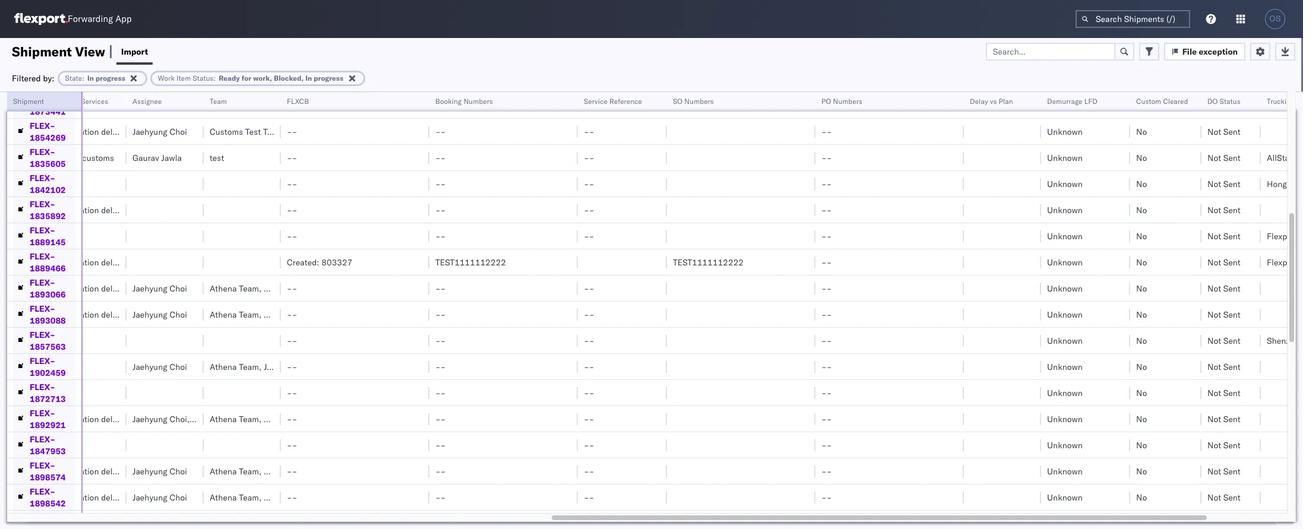 Task type: locate. For each thing, give the bounding box(es) containing it.
2 not from the top
[[1208, 126, 1222, 137]]

1 jaehyung from the top
[[133, 126, 167, 137]]

11 unknown from the top
[[1048, 362, 1083, 372]]

reference
[[610, 97, 642, 106]]

1 : from the left
[[82, 73, 84, 82]]

0 vertical spatial gaurav
[[133, 100, 159, 111]]

0 vertical spatial u
[[1301, 231, 1304, 242]]

gaurav right customs
[[133, 152, 159, 163]]

flex- inside flex- 1857563
[[30, 330, 55, 340]]

import
[[121, 46, 148, 57]]

progress up services
[[96, 73, 125, 82]]

8 sent from the top
[[1224, 283, 1241, 294]]

1 horizontal spatial test1111112222
[[673, 257, 744, 268]]

choi
[[170, 126, 187, 137], [170, 283, 187, 294], [170, 309, 187, 320], [170, 362, 187, 372], [170, 466, 187, 477], [170, 492, 187, 503]]

9 unknown from the top
[[1048, 309, 1083, 320]]

flex- up 1898542
[[30, 486, 55, 497]]

shipment up by: at the left of the page
[[12, 43, 72, 60]]

resize handle column header
[[35, 92, 49, 530], [68, 92, 82, 530], [112, 92, 127, 530], [190, 92, 204, 530], [267, 92, 281, 530], [415, 92, 430, 530], [564, 92, 578, 530], [653, 92, 667, 530], [802, 92, 816, 530], [950, 92, 965, 530], [1028, 92, 1042, 530], [1117, 92, 1131, 530], [1188, 92, 1202, 530], [1247, 92, 1262, 530]]

1 vertical spatial test
[[210, 152, 224, 163]]

flex- 1854269
[[30, 120, 66, 143]]

-
[[287, 100, 292, 111], [292, 100, 297, 111], [436, 100, 441, 111], [441, 100, 446, 111], [584, 100, 589, 111], [589, 100, 595, 111], [822, 100, 827, 111], [827, 100, 832, 111], [287, 126, 292, 137], [292, 126, 297, 137], [436, 126, 441, 137], [441, 126, 446, 137], [584, 126, 589, 137], [589, 126, 595, 137], [822, 126, 827, 137], [827, 126, 832, 137], [287, 152, 292, 163], [292, 152, 297, 163], [436, 152, 441, 163], [441, 152, 446, 163], [584, 152, 589, 163], [589, 152, 595, 163], [822, 152, 827, 163], [827, 152, 832, 163], [287, 179, 292, 189], [292, 179, 297, 189], [436, 179, 441, 189], [441, 179, 446, 189], [584, 179, 589, 189], [589, 179, 595, 189], [822, 179, 827, 189], [827, 179, 832, 189], [287, 205, 292, 215], [292, 205, 297, 215], [436, 205, 441, 215], [441, 205, 446, 215], [584, 205, 589, 215], [589, 205, 595, 215], [822, 205, 827, 215], [827, 205, 832, 215], [287, 231, 292, 242], [292, 231, 297, 242], [436, 231, 441, 242], [441, 231, 446, 242], [584, 231, 589, 242], [589, 231, 595, 242], [822, 231, 827, 242], [827, 231, 832, 242], [822, 257, 827, 268], [827, 257, 832, 268], [287, 283, 292, 294], [292, 283, 297, 294], [436, 283, 441, 294], [441, 283, 446, 294], [584, 283, 589, 294], [589, 283, 595, 294], [822, 283, 827, 294], [827, 283, 832, 294], [287, 309, 292, 320], [292, 309, 297, 320], [436, 309, 441, 320], [441, 309, 446, 320], [584, 309, 589, 320], [589, 309, 595, 320], [822, 309, 827, 320], [827, 309, 832, 320], [287, 335, 292, 346], [292, 335, 297, 346], [436, 335, 441, 346], [441, 335, 446, 346], [584, 335, 589, 346], [589, 335, 595, 346], [822, 335, 827, 346], [827, 335, 832, 346], [287, 362, 292, 372], [292, 362, 297, 372], [436, 362, 441, 372], [441, 362, 446, 372], [584, 362, 589, 372], [589, 362, 595, 372], [822, 362, 827, 372], [827, 362, 832, 372], [287, 388, 292, 398], [292, 388, 297, 398], [436, 388, 441, 398], [441, 388, 446, 398], [584, 388, 589, 398], [589, 388, 595, 398], [822, 388, 827, 398], [827, 388, 832, 398], [287, 414, 292, 425], [292, 414, 297, 425], [436, 414, 441, 425], [441, 414, 446, 425], [584, 414, 589, 425], [589, 414, 595, 425], [822, 414, 827, 425], [827, 414, 832, 425], [287, 440, 292, 451], [292, 440, 297, 451], [436, 440, 441, 451], [441, 440, 446, 451], [584, 440, 589, 451], [589, 440, 595, 451], [822, 440, 827, 451], [827, 440, 832, 451], [287, 466, 292, 477], [292, 466, 297, 477], [436, 466, 441, 477], [441, 466, 446, 477], [584, 466, 589, 477], [589, 466, 595, 477], [822, 466, 827, 477], [827, 466, 832, 477], [287, 492, 292, 503], [292, 492, 297, 503], [436, 492, 441, 503], [441, 492, 446, 503], [584, 492, 589, 503], [589, 492, 595, 503], [822, 492, 827, 503], [827, 492, 832, 503]]

not
[[1208, 100, 1222, 111], [1208, 126, 1222, 137], [1208, 152, 1222, 163], [1208, 179, 1222, 189], [1208, 205, 1222, 215], [1208, 231, 1222, 242], [1208, 257, 1222, 268], [1208, 283, 1222, 294], [1208, 309, 1222, 320], [1208, 335, 1222, 346], [1208, 362, 1222, 372], [1208, 388, 1222, 398], [1208, 414, 1222, 425], [1208, 440, 1222, 451], [1208, 466, 1222, 477], [1208, 492, 1222, 503]]

flex- inside flex- 1842102
[[30, 173, 55, 183]]

flex- up 1872713
[[30, 382, 55, 393]]

sent
[[1224, 100, 1241, 111], [1224, 126, 1241, 137], [1224, 152, 1241, 163], [1224, 179, 1241, 189], [1224, 205, 1241, 215], [1224, 231, 1241, 242], [1224, 257, 1241, 268], [1224, 283, 1241, 294], [1224, 309, 1241, 320], [1224, 335, 1241, 346], [1224, 362, 1241, 372], [1224, 388, 1241, 398], [1224, 414, 1241, 425], [1224, 440, 1241, 451], [1224, 466, 1241, 477], [1224, 492, 1241, 503]]

flex- inside flex- 1889466
[[30, 251, 55, 262]]

test down team
[[210, 152, 224, 163]]

destination delivery down the 1842102
[[55, 205, 130, 215]]

export customs
[[55, 152, 114, 163]]

flex- up 1902459
[[30, 356, 55, 366]]

import button
[[116, 38, 153, 65]]

3 sent from the top
[[1224, 152, 1241, 163]]

8 flex- from the top
[[30, 277, 55, 288]]

flex- inside flex- 1898574
[[30, 460, 55, 471]]

10 not sent from the top
[[1208, 335, 1241, 346]]

17 flex- from the top
[[30, 513, 55, 523]]

flex- up the 1842102
[[30, 173, 55, 183]]

0 vertical spatial flexport u
[[1268, 231, 1304, 242]]

11 not sent from the top
[[1208, 362, 1241, 372]]

1 not from the top
[[1208, 100, 1222, 111]]

1 flex- from the top
[[30, 94, 55, 105]]

flex- inside flex- 1854269
[[30, 120, 55, 131]]

7 not from the top
[[1208, 257, 1222, 268]]

1 vertical spatial flexport u
[[1268, 257, 1304, 268]]

destination down 1872713
[[55, 414, 99, 425]]

flex- inside flex- 1873441
[[30, 94, 55, 105]]

15 not from the top
[[1208, 466, 1222, 477]]

flex- 1898542
[[30, 486, 66, 509]]

flex- inside flex- 1893066
[[30, 277, 55, 288]]

0 horizontal spatial test1111112222
[[436, 257, 506, 268]]

:
[[82, 73, 84, 82], [214, 73, 216, 82]]

destination down 1889145
[[55, 257, 99, 268]]

test down ready
[[210, 100, 224, 111]]

4 jaehyung from the top
[[133, 362, 167, 372]]

2 horizontal spatial numbers
[[834, 97, 863, 106]]

flex- up 1847953
[[30, 434, 55, 445]]

3 jaehyung choi from the top
[[133, 309, 187, 320]]

1893088
[[30, 315, 66, 326]]

1 vertical spatial shipment
[[13, 97, 44, 106]]

2 jaehyung from the top
[[133, 283, 167, 294]]

11 flex- from the top
[[30, 356, 55, 366]]

5 jaehyung from the top
[[133, 414, 167, 425]]

flex- for flex- 1854269
[[30, 120, 55, 131]]

8 delivery from the top
[[101, 466, 130, 477]]

flex- for flex- 1872713
[[30, 382, 55, 393]]

shipment for shipment view
[[12, 43, 72, 60]]

3 jaehyung from the top
[[133, 309, 167, 320]]

ca
[[1297, 97, 1304, 106]]

8 not from the top
[[1208, 283, 1222, 294]]

custom
[[1137, 97, 1162, 106]]

destination delivery down 1889466
[[55, 283, 130, 294]]

numbers for so numbers
[[685, 97, 714, 106]]

flex- up 1889466
[[30, 251, 55, 262]]

: left ready
[[214, 73, 216, 82]]

3 not from the top
[[1208, 152, 1222, 163]]

flex- up the 1873441
[[30, 94, 55, 105]]

9 flex- from the top
[[30, 303, 55, 314]]

2 progress from the left
[[314, 73, 344, 82]]

flex- up 1835892
[[30, 199, 55, 209]]

cleared
[[1164, 97, 1189, 106]]

booking
[[436, 97, 462, 106]]

1 vertical spatial flexport
[[1268, 257, 1299, 268]]

flex- 1902459
[[30, 356, 66, 378]]

1 delivery from the top
[[101, 100, 130, 111]]

flex- 1835892 button
[[13, 196, 76, 224]]

destination delivery down 1889145
[[55, 257, 130, 268]]

16 not sent from the top
[[1208, 492, 1241, 503]]

2 destination from the top
[[55, 126, 99, 137]]

flex- 1872713
[[30, 382, 66, 404]]

Search Shipments (/) text field
[[1076, 10, 1191, 28]]

numbers right po
[[834, 97, 863, 106]]

flex- for flex- 1889466
[[30, 251, 55, 262]]

1 vertical spatial gaurav jawla
[[133, 152, 182, 163]]

flexport u
[[1268, 231, 1304, 242], [1268, 257, 1304, 268]]

assignee
[[133, 97, 162, 106]]

flex- inside flex- 1872713
[[30, 382, 55, 393]]

status right item
[[193, 73, 214, 82]]

1 horizontal spatial numbers
[[685, 97, 714, 106]]

0 horizontal spatial status
[[193, 73, 214, 82]]

destination delivery down state : in progress
[[55, 100, 130, 111]]

flex- inside flex- 1835605
[[30, 147, 55, 157]]

forwarding
[[68, 13, 113, 25]]

6 not sent from the top
[[1208, 231, 1241, 242]]

partner services
[[55, 97, 108, 106]]

0 vertical spatial status
[[193, 73, 214, 82]]

file exception
[[1183, 46, 1239, 57]]

in
[[87, 73, 94, 82], [306, 73, 312, 82]]

2 resize handle column header from the left
[[68, 92, 82, 530]]

progress up flxcb 'button' in the top of the page
[[314, 73, 344, 82]]

0 vertical spatial shipment
[[12, 43, 72, 60]]

destination
[[55, 100, 99, 111], [55, 126, 99, 137], [55, 205, 99, 215], [55, 257, 99, 268], [55, 283, 99, 294], [55, 309, 99, 320], [55, 414, 99, 425], [55, 466, 99, 477], [55, 492, 99, 503]]

12 no from the top
[[1137, 388, 1148, 398]]

destination up export customs
[[55, 126, 99, 137]]

destination delivery down 1893066
[[55, 309, 130, 320]]

flex- 1889466
[[30, 251, 66, 274]]

1898542
[[30, 498, 66, 509]]

flex- inside flex- 1893088
[[30, 303, 55, 314]]

2 no from the top
[[1137, 126, 1148, 137]]

numbers for po numbers
[[834, 97, 863, 106]]

16 not from the top
[[1208, 492, 1222, 503]]

flex- 1898542 button
[[13, 483, 76, 512]]

state : in progress
[[65, 73, 125, 82]]

destination delivery down 1872713
[[55, 414, 130, 425]]

jaehyung choi, leo tu
[[133, 414, 217, 425]]

1902459
[[30, 368, 66, 378]]

8 destination from the top
[[55, 466, 99, 477]]

by:
[[43, 73, 54, 84]]

13 not sent from the top
[[1208, 414, 1241, 425]]

15 flex- from the top
[[30, 460, 55, 471]]

flex- 1835892
[[30, 199, 66, 221]]

0 vertical spatial jawla
[[161, 100, 182, 111]]

6 sent from the top
[[1224, 231, 1241, 242]]

shipment
[[12, 43, 72, 60], [13, 97, 44, 106]]

file
[[1183, 46, 1198, 57]]

destination down 1889466
[[55, 283, 99, 294]]

no
[[1137, 100, 1148, 111], [1137, 126, 1148, 137], [1137, 152, 1148, 163], [1137, 179, 1148, 189], [1137, 205, 1148, 215], [1137, 231, 1148, 242], [1137, 257, 1148, 268], [1137, 283, 1148, 294], [1137, 309, 1148, 320], [1137, 335, 1148, 346], [1137, 362, 1148, 372], [1137, 388, 1148, 398], [1137, 414, 1148, 425], [1137, 440, 1148, 451], [1137, 466, 1148, 477], [1137, 492, 1148, 503]]

file exception button
[[1165, 42, 1246, 60], [1165, 42, 1246, 60]]

9 destination from the top
[[55, 492, 99, 503]]

delivery
[[101, 100, 130, 111], [101, 126, 130, 137], [101, 205, 130, 215], [101, 257, 130, 268], [101, 283, 130, 294], [101, 309, 130, 320], [101, 414, 130, 425], [101, 466, 130, 477], [101, 492, 130, 503]]

po
[[822, 97, 832, 106]]

0 vertical spatial flexport
[[1268, 231, 1299, 242]]

in right blocked, at the left
[[306, 73, 312, 82]]

: up partner services in the left top of the page
[[82, 73, 84, 82]]

jawla
[[161, 100, 182, 111], [161, 152, 182, 163]]

numbers inside the booking numbers 'button'
[[464, 97, 493, 106]]

flexport
[[1268, 231, 1299, 242], [1268, 257, 1299, 268]]

destination delivery
[[55, 100, 130, 111], [55, 126, 130, 137], [55, 205, 130, 215], [55, 257, 130, 268], [55, 283, 130, 294], [55, 309, 130, 320], [55, 414, 130, 425], [55, 466, 130, 477], [55, 492, 130, 503]]

flex- up 1889145
[[30, 225, 55, 236]]

14 flex- from the top
[[30, 434, 55, 445]]

delay
[[971, 97, 989, 106]]

flex- up 1893066
[[30, 277, 55, 288]]

gaurav jawla down work
[[133, 100, 182, 111]]

flex- for flex- 1902459
[[30, 356, 55, 366]]

shipment up the 1873441
[[13, 97, 44, 106]]

flex- 1892921
[[30, 408, 66, 431]]

flex- inside the flex- 1898542
[[30, 486, 55, 497]]

flex- inside flex- 1835892
[[30, 199, 55, 209]]

gaurav jawla
[[133, 100, 182, 111], [133, 152, 182, 163]]

13 sent from the top
[[1224, 414, 1241, 425]]

1 jaehyung choi from the top
[[133, 126, 187, 137]]

flex- up 1725764
[[30, 513, 55, 523]]

1 vertical spatial jawla
[[161, 152, 182, 163]]

flex- 1893066 button
[[13, 274, 76, 303]]

4 not sent from the top
[[1208, 179, 1241, 189]]

status right do
[[1220, 97, 1241, 106]]

flex- inside flex- 1892921
[[30, 408, 55, 419]]

delay vs plan button
[[965, 94, 1030, 106]]

1 flexport from the top
[[1268, 231, 1299, 242]]

9 resize handle column header from the left
[[802, 92, 816, 530]]

13 not from the top
[[1208, 414, 1222, 425]]

4 destination from the top
[[55, 257, 99, 268]]

flxcb button
[[281, 94, 418, 106]]

5 not sent from the top
[[1208, 205, 1241, 215]]

6 unknown from the top
[[1048, 231, 1083, 242]]

gaurav jawla down assignee
[[133, 152, 182, 163]]

created:
[[287, 257, 320, 268]]

flex-
[[30, 94, 55, 105], [30, 120, 55, 131], [30, 147, 55, 157], [30, 173, 55, 183], [30, 199, 55, 209], [30, 225, 55, 236], [30, 251, 55, 262], [30, 277, 55, 288], [30, 303, 55, 314], [30, 330, 55, 340], [30, 356, 55, 366], [30, 382, 55, 393], [30, 408, 55, 419], [30, 434, 55, 445], [30, 460, 55, 471], [30, 486, 55, 497], [30, 513, 55, 523]]

3 flex- from the top
[[30, 147, 55, 157]]

flex- up the 1857563
[[30, 330, 55, 340]]

1 vertical spatial gaurav
[[133, 152, 159, 163]]

leo
[[192, 414, 205, 425]]

1 horizontal spatial progress
[[314, 73, 344, 82]]

flex- up 1892921
[[30, 408, 55, 419]]

app
[[115, 13, 132, 25]]

destination delivery down 1847953
[[55, 466, 130, 477]]

2 numbers from the left
[[685, 97, 714, 106]]

7 unknown from the top
[[1048, 257, 1083, 268]]

0 vertical spatial test
[[210, 100, 224, 111]]

1 choi from the top
[[170, 126, 187, 137]]

flex- inside flex- 1847953
[[30, 434, 55, 445]]

0 horizontal spatial numbers
[[464, 97, 493, 106]]

0 vertical spatial gaurav jawla
[[133, 100, 182, 111]]

destination down the 1842102
[[55, 205, 99, 215]]

1 horizontal spatial :
[[214, 73, 216, 82]]

1889466
[[30, 263, 66, 274]]

destination delivery down 1898574
[[55, 492, 130, 503]]

7 not sent from the top
[[1208, 257, 1241, 268]]

14 resize handle column header from the left
[[1247, 92, 1262, 530]]

1 vertical spatial status
[[1220, 97, 1241, 106]]

7 resize handle column header from the left
[[564, 92, 578, 530]]

flex- 1889466 button
[[13, 248, 76, 277]]

0 horizontal spatial in
[[87, 73, 94, 82]]

destination down 1893066
[[55, 309, 99, 320]]

12 sent from the top
[[1224, 388, 1241, 398]]

shipment view
[[12, 43, 105, 60]]

1 no from the top
[[1137, 100, 1148, 111]]

destination down 1847953
[[55, 466, 99, 477]]

numbers right booking on the left top of page
[[464, 97, 493, 106]]

gaurav down work
[[133, 100, 159, 111]]

state
[[65, 73, 82, 82]]

2 flex- from the top
[[30, 120, 55, 131]]

1 horizontal spatial in
[[306, 73, 312, 82]]

1854269
[[30, 132, 66, 143]]

numbers right so
[[685, 97, 714, 106]]

10 unknown from the top
[[1048, 335, 1083, 346]]

flex- up 1898574
[[30, 460, 55, 471]]

destination delivery up customs
[[55, 126, 130, 137]]

Search... text field
[[986, 42, 1116, 60]]

flex- inside flex- 1902459
[[30, 356, 55, 366]]

2 delivery from the top
[[101, 126, 130, 137]]

jaehyung
[[133, 126, 167, 137], [133, 283, 167, 294], [133, 309, 167, 320], [133, 362, 167, 372], [133, 414, 167, 425], [133, 466, 167, 477], [133, 492, 167, 503]]

1889145
[[30, 237, 66, 248]]

flex- inside flex- 1725764
[[30, 513, 55, 523]]

test1111112222
[[436, 257, 506, 268], [673, 257, 744, 268]]

flex- 1872713 button
[[13, 379, 76, 407]]

flex- 1873441 button
[[13, 91, 76, 120]]

0 horizontal spatial progress
[[96, 73, 125, 82]]

1 numbers from the left
[[464, 97, 493, 106]]

destination down state
[[55, 100, 99, 111]]

6 no from the top
[[1137, 231, 1148, 242]]

team
[[210, 97, 227, 106]]

flex- inside flex- 1889145
[[30, 225, 55, 236]]

flex- up "1835605"
[[30, 147, 55, 157]]

5 flex- from the top
[[30, 199, 55, 209]]

shipment for shipment
[[13, 97, 44, 106]]

12 not sent from the top
[[1208, 388, 1241, 398]]

6 destination from the top
[[55, 309, 99, 320]]

0 horizontal spatial :
[[82, 73, 84, 82]]

flex- 1892921 button
[[13, 405, 76, 434]]

flex- up 1854269
[[30, 120, 55, 131]]

flex- 1857563 button
[[13, 327, 76, 355]]

u
[[1301, 231, 1304, 242], [1301, 257, 1304, 268]]

14 not sent from the top
[[1208, 440, 1241, 451]]

4 no from the top
[[1137, 179, 1148, 189]]

4 flex- from the top
[[30, 173, 55, 183]]

test
[[210, 100, 224, 111], [210, 152, 224, 163]]

1 vertical spatial u
[[1301, 257, 1304, 268]]

destination down 1898574
[[55, 492, 99, 503]]

in right state
[[87, 73, 94, 82]]

shipment inside button
[[13, 97, 44, 106]]

flex- up 1893088
[[30, 303, 55, 314]]



Task type: describe. For each thing, give the bounding box(es) containing it.
customs
[[82, 152, 114, 163]]

item
[[177, 73, 191, 82]]

1 not sent from the top
[[1208, 100, 1241, 111]]

15 unknown from the top
[[1048, 466, 1083, 477]]

flex- 1893088
[[30, 303, 66, 326]]

6 destination delivery from the top
[[55, 309, 130, 320]]

1 progress from the left
[[96, 73, 125, 82]]

created: 803327
[[287, 257, 353, 268]]

for
[[242, 73, 251, 82]]

6 jaehyung from the top
[[133, 466, 167, 477]]

do status
[[1208, 97, 1241, 106]]

1 sent from the top
[[1224, 100, 1241, 111]]

flex- for flex- 1889145
[[30, 225, 55, 236]]

2 gaurav jawla from the top
[[133, 152, 182, 163]]

3 delivery from the top
[[101, 205, 130, 215]]

11 not from the top
[[1208, 362, 1222, 372]]

service reference button
[[578, 94, 656, 106]]

1898574
[[30, 472, 66, 483]]

forwarding app link
[[14, 13, 132, 25]]

ready
[[219, 73, 240, 82]]

trucking ca
[[1268, 97, 1304, 106]]

16 unknown from the top
[[1048, 492, 1083, 503]]

flex- 1902459 button
[[13, 353, 76, 381]]

6 choi from the top
[[170, 492, 187, 503]]

12 not from the top
[[1208, 388, 1222, 398]]

3 destination from the top
[[55, 205, 99, 215]]

demurrage lfd button
[[1042, 94, 1119, 106]]

1 gaurav from the top
[[133, 100, 159, 111]]

3 resize handle column header from the left
[[112, 92, 127, 530]]

export
[[55, 152, 80, 163]]

so numbers
[[673, 97, 714, 106]]

shipment button
[[7, 94, 70, 106]]

1835605
[[30, 158, 66, 169]]

7 delivery from the top
[[101, 414, 130, 425]]

view
[[75, 43, 105, 60]]

1872713
[[30, 394, 66, 404]]

work,
[[253, 73, 272, 82]]

5 destination delivery from the top
[[55, 283, 130, 294]]

os button
[[1262, 5, 1290, 33]]

13 unknown from the top
[[1048, 414, 1083, 425]]

demurrage lfd
[[1048, 97, 1098, 106]]

service
[[584, 97, 608, 106]]

flex- 1725764 button
[[13, 510, 76, 530]]

flex- 1854269 button
[[13, 117, 76, 146]]

6 resize handle column header from the left
[[415, 92, 430, 530]]

11 sent from the top
[[1224, 362, 1241, 372]]

9 not from the top
[[1208, 309, 1222, 320]]

7 destination delivery from the top
[[55, 414, 130, 425]]

flex- 1893066
[[30, 277, 66, 300]]

14 not from the top
[[1208, 440, 1222, 451]]

4 destination delivery from the top
[[55, 257, 130, 268]]

5 jaehyung choi from the top
[[133, 466, 187, 477]]

1847953
[[30, 446, 66, 457]]

4 jaehyung choi from the top
[[133, 362, 187, 372]]

6 not from the top
[[1208, 231, 1222, 242]]

flex- 1889145
[[30, 225, 66, 248]]

3 choi from the top
[[170, 309, 187, 320]]

flex- 1842102
[[30, 173, 66, 195]]

11 no from the top
[[1137, 362, 1148, 372]]

4 resize handle column header from the left
[[190, 92, 204, 530]]

5 not from the top
[[1208, 205, 1222, 215]]

6 jaehyung choi from the top
[[133, 492, 187, 503]]

1835892
[[30, 211, 66, 221]]

1 test1111112222 from the left
[[436, 257, 506, 268]]

11 resize handle column header from the left
[[1028, 92, 1042, 530]]

flex- for flex- 1835605
[[30, 147, 55, 157]]

2 jawla from the top
[[161, 152, 182, 163]]

1 destination from the top
[[55, 100, 99, 111]]

booking numbers button
[[430, 94, 566, 106]]

flexport. image
[[14, 13, 68, 25]]

8 destination delivery from the top
[[55, 466, 130, 477]]

demurrage
[[1048, 97, 1083, 106]]

forwarding app
[[68, 13, 132, 25]]

os
[[1270, 14, 1282, 23]]

work
[[158, 73, 175, 82]]

10 not from the top
[[1208, 335, 1222, 346]]

tu
[[208, 414, 217, 425]]

3 not sent from the top
[[1208, 152, 1241, 163]]

12 resize handle column header from the left
[[1117, 92, 1131, 530]]

flex- 1898574 button
[[13, 457, 76, 486]]

15 not sent from the top
[[1208, 466, 1241, 477]]

flex- 1893088 button
[[13, 300, 76, 329]]

services
[[81, 97, 108, 106]]

6 delivery from the top
[[101, 309, 130, 320]]

9 delivery from the top
[[101, 492, 130, 503]]

13 no from the top
[[1137, 414, 1148, 425]]

booking numbers
[[436, 97, 493, 106]]

exception
[[1200, 46, 1239, 57]]

flex- 1847953 button
[[13, 431, 76, 460]]

flex- 1835605
[[30, 147, 66, 169]]

1892921
[[30, 420, 66, 431]]

flex- 1835605 button
[[13, 144, 76, 172]]

10 resize handle column header from the left
[[950, 92, 965, 530]]

do
[[1208, 97, 1219, 106]]

12 unknown from the top
[[1048, 388, 1083, 398]]

15 sent from the top
[[1224, 466, 1241, 477]]

flex- for flex- 1898574
[[30, 460, 55, 471]]

1 horizontal spatial status
[[1220, 97, 1241, 106]]

delay vs plan
[[971, 97, 1014, 106]]

flex- 1857563
[[30, 330, 66, 352]]

2 flexport from the top
[[1268, 257, 1299, 268]]

7 jaehyung from the top
[[133, 492, 167, 503]]

flex- for flex- 1847953
[[30, 434, 55, 445]]

13 resize handle column header from the left
[[1188, 92, 1202, 530]]

flex- for flex- 1873441
[[30, 94, 55, 105]]

1 test from the top
[[210, 100, 224, 111]]

16 no from the top
[[1137, 492, 1148, 503]]

flex- 1889145 button
[[13, 222, 76, 251]]

1842102
[[30, 185, 66, 195]]

1 flexport u from the top
[[1268, 231, 1304, 242]]

flex- 1873441
[[30, 94, 66, 117]]

14 unknown from the top
[[1048, 440, 1083, 451]]

trucking
[[1268, 97, 1295, 106]]

flex- for flex- 1892921
[[30, 408, 55, 419]]

flex- for flex- 1898542
[[30, 486, 55, 497]]

flex- for flex- 1893088
[[30, 303, 55, 314]]

filtered by:
[[12, 73, 54, 84]]

803327
[[322, 257, 353, 268]]

1 u from the top
[[1301, 231, 1304, 242]]

flex- 1842102 button
[[13, 170, 76, 198]]

flex- 1847953
[[30, 434, 66, 457]]

2 jaehyung choi from the top
[[133, 283, 187, 294]]

flex- for flex- 1835892
[[30, 199, 55, 209]]

10 no from the top
[[1137, 335, 1148, 346]]

1 destination delivery from the top
[[55, 100, 130, 111]]

service reference
[[584, 97, 642, 106]]

plan
[[999, 97, 1014, 106]]

so
[[673, 97, 683, 106]]

5 choi from the top
[[170, 466, 187, 477]]

work item status : ready for work, blocked, in progress
[[158, 73, 344, 82]]

flex- for flex- 1725764
[[30, 513, 55, 523]]

flex- for flex- 1857563
[[30, 330, 55, 340]]

partner
[[55, 97, 79, 106]]

choi,
[[170, 414, 190, 425]]

3 no from the top
[[1137, 152, 1148, 163]]

2 unknown from the top
[[1048, 126, 1083, 137]]

9 not sent from the top
[[1208, 309, 1241, 320]]

blocked,
[[274, 73, 304, 82]]

14 no from the top
[[1137, 440, 1148, 451]]

flex- 1725764
[[30, 513, 66, 530]]

7 sent from the top
[[1224, 257, 1241, 268]]

2 destination delivery from the top
[[55, 126, 130, 137]]

5 delivery from the top
[[101, 283, 130, 294]]

custom cleared
[[1137, 97, 1189, 106]]

7 destination from the top
[[55, 414, 99, 425]]

5 sent from the top
[[1224, 205, 1241, 215]]

vs
[[991, 97, 998, 106]]

1873441
[[30, 106, 66, 117]]

flex- for flex- 1842102
[[30, 173, 55, 183]]

1 gaurav jawla from the top
[[133, 100, 182, 111]]

2 in from the left
[[306, 73, 312, 82]]

10 sent from the top
[[1224, 335, 1241, 346]]

8 resize handle column header from the left
[[653, 92, 667, 530]]

flex- for flex- 1893066
[[30, 277, 55, 288]]

lfd
[[1085, 97, 1098, 106]]

4 not from the top
[[1208, 179, 1222, 189]]

8 not sent from the top
[[1208, 283, 1241, 294]]

1857563
[[30, 341, 66, 352]]

numbers for booking numbers
[[464, 97, 493, 106]]



Task type: vqa. For each thing, say whether or not it's contained in the screenshot.
sixth "Jaehyung Choi" from the bottom
yes



